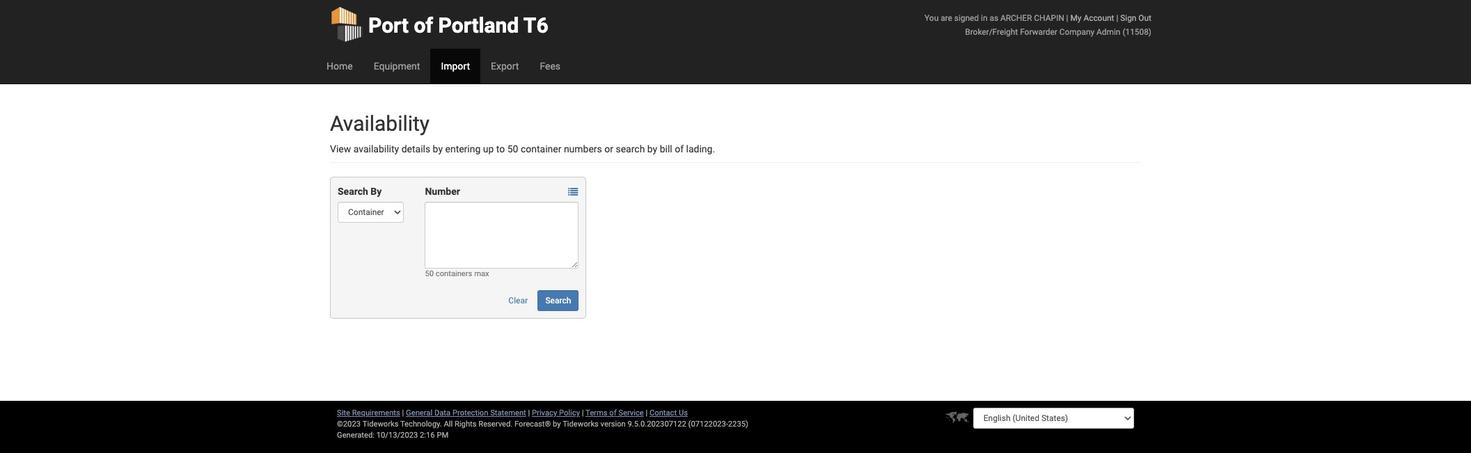 Task type: locate. For each thing, give the bounding box(es) containing it.
1 horizontal spatial of
[[610, 409, 617, 418]]

by left bill
[[648, 143, 658, 155]]

|
[[1067, 13, 1069, 23], [1117, 13, 1119, 23], [402, 409, 404, 418], [528, 409, 530, 418], [582, 409, 584, 418], [646, 409, 648, 418]]

chapin
[[1034, 13, 1065, 23]]

export button
[[481, 49, 530, 84]]

50 right the to
[[508, 143, 518, 155]]

archer
[[1001, 13, 1032, 23]]

search
[[616, 143, 645, 155]]

you
[[925, 13, 939, 23]]

search by
[[338, 186, 382, 197]]

2:16
[[420, 431, 435, 440]]

by down privacy policy link
[[553, 420, 561, 429]]

0 vertical spatial search
[[338, 186, 368, 197]]

protection
[[453, 409, 489, 418]]

0 horizontal spatial search
[[338, 186, 368, 197]]

| left general
[[402, 409, 404, 418]]

search inside button
[[546, 296, 571, 306]]

1 horizontal spatial by
[[553, 420, 561, 429]]

pm
[[437, 431, 449, 440]]

import
[[441, 61, 470, 72]]

1 horizontal spatial search
[[546, 296, 571, 306]]

in
[[981, 13, 988, 23]]

technology.
[[400, 420, 442, 429]]

0 horizontal spatial by
[[433, 143, 443, 155]]

of right bill
[[675, 143, 684, 155]]

| left my
[[1067, 13, 1069, 23]]

terms
[[586, 409, 608, 418]]

50
[[508, 143, 518, 155], [425, 270, 434, 279]]

generated:
[[337, 431, 375, 440]]

home
[[327, 61, 353, 72]]

search
[[338, 186, 368, 197], [546, 296, 571, 306]]

privacy policy link
[[532, 409, 580, 418]]

general
[[406, 409, 433, 418]]

of up the version
[[610, 409, 617, 418]]

home button
[[316, 49, 363, 84]]

| up tideworks
[[582, 409, 584, 418]]

signed
[[955, 13, 979, 23]]

show list image
[[569, 188, 578, 197]]

2 horizontal spatial by
[[648, 143, 658, 155]]

1 horizontal spatial 50
[[508, 143, 518, 155]]

1 vertical spatial 50
[[425, 270, 434, 279]]

0 vertical spatial of
[[414, 13, 433, 38]]

general data protection statement link
[[406, 409, 526, 418]]

©2023 tideworks
[[337, 420, 399, 429]]

account
[[1084, 13, 1115, 23]]

port of portland t6 link
[[330, 0, 549, 49]]

| up the 9.5.0.202307122
[[646, 409, 648, 418]]

details
[[402, 143, 431, 155]]

numbers
[[564, 143, 602, 155]]

0 vertical spatial 50
[[508, 143, 518, 155]]

my
[[1071, 13, 1082, 23]]

| up forecast®
[[528, 409, 530, 418]]

as
[[990, 13, 999, 23]]

1 vertical spatial search
[[546, 296, 571, 306]]

containers
[[436, 270, 472, 279]]

us
[[679, 409, 688, 418]]

bill
[[660, 143, 673, 155]]

by right "details"
[[433, 143, 443, 155]]

service
[[619, 409, 644, 418]]

sign
[[1121, 13, 1137, 23]]

max
[[474, 270, 489, 279]]

2 vertical spatial of
[[610, 409, 617, 418]]

number
[[425, 186, 460, 197]]

search right clear
[[546, 296, 571, 306]]

of right the port
[[414, 13, 433, 38]]

clear button
[[501, 290, 536, 311]]

my account link
[[1071, 13, 1115, 23]]

of
[[414, 13, 433, 38], [675, 143, 684, 155], [610, 409, 617, 418]]

by inside site requirements | general data protection statement | privacy policy | terms of service | contact us ©2023 tideworks technology. all rights reserved. forecast® by tideworks version 9.5.0.202307122 (07122023-2235) generated: 10/13/2023 2:16 pm
[[553, 420, 561, 429]]

2 horizontal spatial of
[[675, 143, 684, 155]]

(11508)
[[1123, 27, 1152, 37]]

search for search
[[546, 296, 571, 306]]

by
[[371, 186, 382, 197]]

search left by
[[338, 186, 368, 197]]

equipment button
[[363, 49, 431, 84]]

sign out link
[[1121, 13, 1152, 23]]

contact
[[650, 409, 677, 418]]

50 left containers
[[425, 270, 434, 279]]

by
[[433, 143, 443, 155], [648, 143, 658, 155], [553, 420, 561, 429]]



Task type: vqa. For each thing, say whether or not it's contained in the screenshot.
PM
yes



Task type: describe. For each thing, give the bounding box(es) containing it.
admin
[[1097, 27, 1121, 37]]

0 horizontal spatial 50
[[425, 270, 434, 279]]

Number text field
[[425, 202, 579, 269]]

fees button
[[530, 49, 571, 84]]

up
[[483, 143, 494, 155]]

fees
[[540, 61, 561, 72]]

lading.
[[686, 143, 715, 155]]

privacy
[[532, 409, 557, 418]]

2235)
[[728, 420, 749, 429]]

| left sign
[[1117, 13, 1119, 23]]

rights
[[455, 420, 477, 429]]

search button
[[538, 290, 579, 311]]

equipment
[[374, 61, 420, 72]]

t6
[[524, 13, 549, 38]]

policy
[[559, 409, 580, 418]]

or
[[605, 143, 614, 155]]

1 vertical spatial of
[[675, 143, 684, 155]]

search for search by
[[338, 186, 368, 197]]

site
[[337, 409, 350, 418]]

requirements
[[352, 409, 400, 418]]

out
[[1139, 13, 1152, 23]]

broker/freight
[[965, 27, 1018, 37]]

company
[[1060, 27, 1095, 37]]

portland
[[438, 13, 519, 38]]

10/13/2023
[[377, 431, 418, 440]]

statement
[[490, 409, 526, 418]]

clear
[[509, 296, 528, 306]]

export
[[491, 61, 519, 72]]

contact us link
[[650, 409, 688, 418]]

you are signed in as archer chapin | my account | sign out broker/freight forwarder company admin (11508)
[[925, 13, 1152, 37]]

site requirements link
[[337, 409, 400, 418]]

port of portland t6
[[368, 13, 549, 38]]

port
[[368, 13, 409, 38]]

data
[[435, 409, 451, 418]]

tideworks
[[563, 420, 599, 429]]

container
[[521, 143, 562, 155]]

availability
[[354, 143, 399, 155]]

reserved.
[[479, 420, 513, 429]]

view
[[330, 143, 351, 155]]

forecast®
[[515, 420, 551, 429]]

(07122023-
[[689, 420, 728, 429]]

view availability details by entering up to 50 container numbers or search by bill of lading.
[[330, 143, 715, 155]]

to
[[496, 143, 505, 155]]

terms of service link
[[586, 409, 644, 418]]

of inside site requirements | general data protection statement | privacy policy | terms of service | contact us ©2023 tideworks technology. all rights reserved. forecast® by tideworks version 9.5.0.202307122 (07122023-2235) generated: 10/13/2023 2:16 pm
[[610, 409, 617, 418]]

entering
[[445, 143, 481, 155]]

version
[[601, 420, 626, 429]]

forwarder
[[1020, 27, 1058, 37]]

50 containers max
[[425, 270, 489, 279]]

site requirements | general data protection statement | privacy policy | terms of service | contact us ©2023 tideworks technology. all rights reserved. forecast® by tideworks version 9.5.0.202307122 (07122023-2235) generated: 10/13/2023 2:16 pm
[[337, 409, 749, 440]]

are
[[941, 13, 953, 23]]

availability
[[330, 111, 430, 136]]

all
[[444, 420, 453, 429]]

0 horizontal spatial of
[[414, 13, 433, 38]]

import button
[[431, 49, 481, 84]]

9.5.0.202307122
[[628, 420, 687, 429]]



